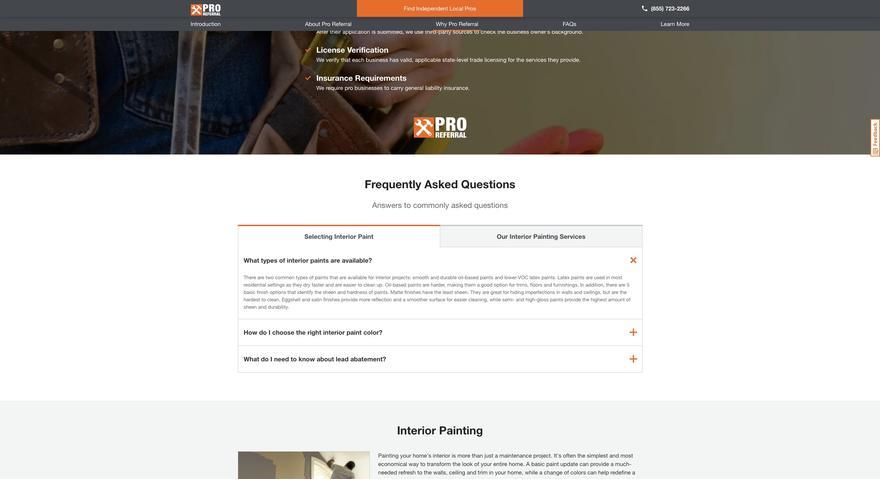 Task type: describe. For each thing, give the bounding box(es) containing it.
1 vertical spatial finishes
[[323, 297, 340, 303]]

liability
[[425, 84, 443, 91]]

the inside license verification we verify that each business has valid, applicable state-level trade licensing for the services they provide.
[[517, 56, 525, 63]]

of up dry
[[309, 274, 314, 280]]

lead
[[336, 355, 349, 363]]

1 horizontal spatial that
[[330, 274, 338, 280]]

1 horizontal spatial easier
[[454, 297, 467, 303]]

and up the harder,
[[431, 274, 439, 280]]

trims,
[[517, 282, 529, 288]]

1 horizontal spatial interior
[[397, 424, 436, 437]]

verification
[[347, 45, 389, 54]]

why
[[436, 20, 447, 27]]

the up ceiling
[[453, 461, 461, 467]]

least
[[443, 289, 453, 295]]

choose
[[272, 329, 295, 336]]

more inside there are two common types of paints that are available for interior projects: smooth and durable oil-based paints and lower-voc latex paints. latex paints are used in most residential settings as they dry faster and are easier to clean up. oil-based paints are harder, making them a good option for trims, floors and furnishings. in addition, there are 5 basic finish options that identify the sheen and hardness of paints. matte finishes have the least sheen. they are great for hiding imperfections in walls and ceilings, but are the hardest to clean. eggshell and satin finishes provide more reflection and a smoother surface for easier cleaning, while semi- and high-gloss paints provide the highest amount of sheen and durability.
[[359, 297, 371, 303]]

are up addition,
[[586, 274, 593, 280]]

paints up faster
[[315, 274, 329, 280]]

smoother
[[407, 297, 428, 303]]

local
[[450, 5, 464, 12]]

what types of interior paints are available?
[[244, 256, 372, 264]]

find independent local pros
[[404, 5, 477, 12]]

background check after their application is submitted, we use third-party sources to check the business owner's background.
[[317, 17, 584, 35]]

0 horizontal spatial colors
[[524, 478, 540, 480]]

how do i choose the right interior paint color?
[[244, 329, 383, 336]]

and down identify
[[302, 297, 310, 303]]

abatement?
[[351, 355, 386, 363]]

i for need
[[271, 355, 273, 363]]

introduction
[[191, 20, 221, 27]]

interior for our
[[510, 233, 532, 240]]

check
[[364, 17, 387, 26]]

they
[[471, 289, 481, 295]]

the down faster
[[315, 289, 322, 295]]

home,
[[508, 469, 524, 476]]

find independent local pros button
[[357, 0, 524, 17]]

with
[[464, 478, 476, 480]]

walls,
[[434, 469, 448, 476]]

check
[[481, 28, 496, 35]]

is inside painting your home's interior is more than just a maintenance project. it's often the simplest and most economical way to transform the look of your entire home. a basic paint update can provide a much- needed refresh to the walls, ceiling and trim in your home, while a change of colors can help redefine a space, a room or the entire place. with a limitless array of colors available for virtually any surface an
[[452, 452, 456, 459]]

licensing
[[485, 56, 507, 63]]

to up hardness at the left bottom
[[358, 282, 362, 288]]

of down update
[[564, 469, 569, 476]]

business inside background check after their application is submitted, we use third-party sources to check the business owner's background.
[[507, 28, 529, 35]]

a left change
[[540, 469, 543, 476]]

general
[[405, 84, 424, 91]]

that inside license verification we verify that each business has valid, applicable state-level trade licensing for the services they provide.
[[341, 56, 351, 63]]

0 horizontal spatial types
[[261, 256, 278, 264]]

sheen.
[[455, 289, 469, 295]]

are left two
[[258, 274, 264, 280]]

cleaning,
[[469, 297, 489, 303]]

semi-
[[503, 297, 515, 303]]

insurance.
[[444, 84, 470, 91]]

while inside there are two common types of paints that are available for interior projects: smooth and durable oil-based paints and lower-voc latex paints. latex paints are used in most residential settings as they dry faster and are easier to clean up. oil-based paints are harder, making them a good option for trims, floors and furnishings. in addition, there are 5 basic finish options that identify the sheen and hardness of paints. matte finishes have the least sheen. they are great for hiding imperfections in walls and ceilings, but are the hardest to clean. eggshell and satin finishes provide more reflection and a smoother surface for easier cleaning, while semi- and high-gloss paints provide the highest amount of sheen and durability.
[[490, 297, 501, 303]]

amount
[[609, 297, 625, 303]]

why pro referral
[[436, 20, 479, 27]]

the down the ceilings,
[[583, 297, 590, 303]]

a up they
[[477, 282, 480, 288]]

we for insurance requirements
[[317, 84, 325, 91]]

what for what do i need to know about lead abatement?
[[244, 355, 259, 363]]

ceilings,
[[584, 289, 602, 295]]

third-
[[425, 28, 439, 35]]

and up imperfections
[[544, 282, 552, 288]]

have
[[423, 289, 433, 295]]

1 vertical spatial can
[[588, 469, 597, 476]]

2266
[[677, 5, 690, 12]]

of down home,
[[518, 478, 523, 480]]

are left 5
[[619, 282, 626, 288]]

for up semi-
[[503, 289, 509, 295]]

types inside there are two common types of paints that are available for interior projects: smooth and durable oil-based paints and lower-voc latex paints. latex paints are used in most residential settings as they dry faster and are easier to clean up. oil-based paints are harder, making them a good option for trims, floors and furnishings. in addition, there are 5 basic finish options that identify the sheen and hardness of paints. matte finishes have the least sheen. they are great for hiding imperfections in walls and ceilings, but are the hardest to clean. eggshell and satin finishes provide more reflection and a smoother surface for easier cleaning, while semi- and high-gloss paints provide the highest amount of sheen and durability.
[[296, 274, 308, 280]]

1 horizontal spatial painting
[[439, 424, 483, 437]]

after
[[317, 28, 329, 35]]

interior for selecting
[[335, 233, 356, 240]]

them
[[465, 282, 476, 288]]

and right faster
[[326, 282, 334, 288]]

1 horizontal spatial provide
[[565, 297, 581, 303]]

feedback link image
[[871, 119, 881, 157]]

trim
[[478, 469, 488, 476]]

clean.
[[267, 297, 281, 303]]

oil-
[[385, 282, 393, 288]]

to right "answers"
[[404, 201, 411, 210]]

(855)
[[651, 5, 664, 12]]

faster
[[312, 282, 324, 288]]

and up with
[[467, 469, 477, 476]]

a down trim
[[477, 478, 480, 480]]

to down home's
[[421, 461, 426, 467]]

how
[[244, 329, 258, 336]]

are left available?
[[331, 256, 340, 264]]

has
[[390, 56, 399, 63]]

a right redefine
[[633, 469, 636, 476]]

are right faster
[[335, 282, 342, 288]]

hardest
[[244, 297, 260, 303]]

about pro referral
[[305, 20, 352, 27]]

background
[[317, 17, 362, 26]]

it's
[[554, 452, 562, 459]]

1 horizontal spatial sheen
[[323, 289, 336, 295]]

for down least
[[447, 297, 453, 303]]

5
[[627, 282, 630, 288]]

projects:
[[392, 274, 411, 280]]

in inside painting your home's interior is more than just a maintenance project. it's often the simplest and most economical way to transform the look of your entire home. a basic paint update can provide a much- needed refresh to the walls, ceiling and trim in your home, while a change of colors can help redefine a space, a room or the entire place. with a limitless array of colors available for virtually any surface an
[[489, 469, 494, 476]]

2 vertical spatial your
[[495, 469, 506, 476]]

we
[[406, 28, 413, 35]]

while inside painting your home's interior is more than just a maintenance project. it's often the simplest and most economical way to transform the look of your entire home. a basic paint update can provide a much- needed refresh to the walls, ceiling and trim in your home, while a change of colors can help redefine a space, a room or the entire place. with a limitless array of colors available for virtually any surface an
[[525, 469, 538, 476]]

voc
[[518, 274, 529, 280]]

2 horizontal spatial in
[[607, 274, 610, 280]]

i for choose
[[269, 329, 271, 336]]

room
[[401, 478, 414, 480]]

and left hardness at the left bottom
[[338, 289, 346, 295]]

services
[[526, 56, 547, 63]]

there
[[244, 274, 256, 280]]

1 vertical spatial based
[[393, 282, 407, 288]]

0 vertical spatial based
[[465, 274, 479, 280]]

the up amount
[[620, 289, 627, 295]]

array
[[504, 478, 516, 480]]

and down hardest
[[258, 304, 267, 310]]

to up 'or'
[[418, 469, 423, 476]]

faqs
[[563, 20, 577, 27]]

1 vertical spatial sheen
[[244, 304, 257, 310]]

interior inside painting your home's interior is more than just a maintenance project. it's often the simplest and most economical way to transform the look of your entire home. a basic paint update can provide a much- needed refresh to the walls, ceiling and trim in your home, while a change of colors can help redefine a space, a room or the entire place. with a limitless array of colors available for virtually any surface an
[[433, 452, 451, 459]]

imperfections
[[526, 289, 555, 295]]

asked
[[452, 201, 472, 210]]

about
[[305, 20, 320, 27]]

level
[[457, 56, 469, 63]]

(855) 723-2266 link
[[642, 4, 690, 13]]

the right 'or'
[[423, 478, 431, 480]]

paints down walls
[[550, 297, 564, 303]]

paint inside painting your home's interior is more than just a maintenance project. it's often the simplest and most economical way to transform the look of your entire home. a basic paint update can provide a much- needed refresh to the walls, ceiling and trim in your home, while a change of colors can help redefine a space, a room or the entire place. with a limitless array of colors available for virtually any surface an
[[547, 461, 559, 467]]

0 vertical spatial easier
[[344, 282, 357, 288]]

questions
[[474, 201, 508, 210]]

0 horizontal spatial your
[[400, 452, 411, 459]]

satin
[[312, 297, 322, 303]]

our
[[497, 233, 508, 240]]

harder,
[[431, 282, 446, 288]]

and down in
[[574, 289, 583, 295]]

project.
[[534, 452, 553, 459]]

redefine
[[611, 469, 631, 476]]

trade
[[470, 56, 483, 63]]

the inside background check after their application is submitted, we use third-party sources to check the business owner's background.
[[498, 28, 506, 35]]

0 vertical spatial can
[[580, 461, 589, 467]]

are down available?
[[340, 274, 347, 280]]

paints down selecting
[[310, 256, 329, 264]]

know
[[299, 355, 315, 363]]

often
[[563, 452, 576, 459]]

owner's
[[531, 28, 550, 35]]

business inside license verification we verify that each business has valid, applicable state-level trade licensing for the services they provide.
[[366, 56, 388, 63]]

there are two common types of paints that are available for interior projects: smooth and durable oil-based paints and lower-voc latex paints. latex paints are used in most residential settings as they dry faster and are easier to clean up. oil-based paints are harder, making them a good option for trims, floors and furnishings. in addition, there are 5 basic finish options that identify the sheen and hardness of paints. matte finishes have the least sheen. they are great for hiding imperfections in walls and ceilings, but are the hardest to clean. eggshell and satin finishes provide more reflection and a smoother surface for easier cleaning, while semi- and high-gloss paints provide the highest amount of sheen and durability.
[[244, 274, 631, 310]]

available inside there are two common types of paints that are available for interior projects: smooth and durable oil-based paints and lower-voc latex paints. latex paints are used in most residential settings as they dry faster and are easier to clean up. oil-based paints are harder, making them a good option for trims, floors and furnishings. in addition, there are 5 basic finish options that identify the sheen and hardness of paints. matte finishes have the least sheen. they are great for hiding imperfections in walls and ceilings, but are the hardest to clean. eggshell and satin finishes provide more reflection and a smoother surface for easier cleaning, while semi- and high-gloss paints provide the highest amount of sheen and durability.
[[348, 274, 367, 280]]

addition,
[[586, 282, 605, 288]]

economical
[[378, 461, 407, 467]]

questions
[[461, 177, 516, 191]]

asked
[[425, 177, 458, 191]]

party
[[439, 28, 452, 35]]

most inside painting your home's interior is more than just a maintenance project. it's often the simplest and most economical way to transform the look of your entire home. a basic paint update can provide a much- needed refresh to the walls, ceiling and trim in your home, while a change of colors can help redefine a space, a room or the entire place. with a limitless array of colors available for virtually any surface an
[[621, 452, 634, 459]]

their
[[330, 28, 341, 35]]

used
[[594, 274, 605, 280]]

common
[[275, 274, 295, 280]]

0 horizontal spatial that
[[288, 289, 296, 295]]

and down matte at left
[[393, 297, 402, 303]]

interior right right
[[323, 329, 345, 336]]

of right amount
[[627, 297, 631, 303]]

applicable
[[415, 56, 441, 63]]

provide inside painting your home's interior is more than just a maintenance project. it's often the simplest and most economical way to transform the look of your entire home. a basic paint update can provide a much- needed refresh to the walls, ceiling and trim in your home, while a change of colors can help redefine a space, a room or the entire place. with a limitless array of colors available for virtually any surface an
[[591, 461, 609, 467]]



Task type: locate. For each thing, give the bounding box(es) containing it.
simplest
[[587, 452, 608, 459]]

i left need
[[271, 355, 273, 363]]

1 vertical spatial in
[[557, 289, 561, 295]]

the right often
[[578, 452, 586, 459]]

your down just
[[481, 461, 492, 467]]

1 vertical spatial basic
[[532, 461, 545, 467]]

0 vertical spatial more
[[359, 297, 371, 303]]

0 horizontal spatial more
[[359, 297, 371, 303]]

0 horizontal spatial entire
[[432, 478, 446, 480]]

most inside there are two common types of paints that are available for interior projects: smooth and durable oil-based paints and lower-voc latex paints. latex paints are used in most residential settings as they dry faster and are easier to clean up. oil-based paints are harder, making them a good option for trims, floors and furnishings. in addition, there are 5 basic finish options that identify the sheen and hardness of paints. matte finishes have the least sheen. they are great for hiding imperfections in walls and ceilings, but are the hardest to clean. eggshell and satin finishes provide more reflection and a smoother surface for easier cleaning, while semi- and high-gloss paints provide the highest amount of sheen and durability.
[[612, 274, 623, 280]]

insurance requirements we require pro businesses to carry general liability insurance.
[[317, 73, 470, 91]]

easier
[[344, 282, 357, 288], [454, 297, 467, 303]]

more up look
[[458, 452, 471, 459]]

of down clean
[[369, 289, 373, 295]]

is inside background check after their application is submitted, we use third-party sources to check the business owner's background.
[[372, 28, 376, 35]]

painting up than
[[439, 424, 483, 437]]

the left services
[[517, 56, 525, 63]]

0 vertical spatial is
[[372, 28, 376, 35]]

a left room
[[397, 478, 400, 480]]

1 horizontal spatial pro
[[449, 20, 458, 27]]

2 what from the top
[[244, 355, 259, 363]]

paints
[[310, 256, 329, 264], [315, 274, 329, 280], [480, 274, 494, 280], [571, 274, 585, 280], [408, 282, 421, 288], [550, 297, 564, 303]]

0 vertical spatial most
[[612, 274, 623, 280]]

the left "walls,"
[[424, 469, 432, 476]]

basic inside there are two common types of paints that are available for interior projects: smooth and durable oil-based paints and lower-voc latex paints. latex paints are used in most residential settings as they dry faster and are easier to clean up. oil-based paints are harder, making them a good option for trims, floors and furnishings. in addition, there are 5 basic finish options that identify the sheen and hardness of paints. matte finishes have the least sheen. they are great for hiding imperfections in walls and ceilings, but are the hardest to clean. eggshell and satin finishes provide more reflection and a smoother surface for easier cleaning, while semi- and high-gloss paints provide the highest amount of sheen and durability.
[[244, 289, 256, 295]]

0 vertical spatial your
[[400, 452, 411, 459]]

1 horizontal spatial your
[[481, 461, 492, 467]]

while down great
[[490, 297, 501, 303]]

background.
[[552, 28, 584, 35]]

0 horizontal spatial based
[[393, 282, 407, 288]]

0 vertical spatial available
[[348, 274, 367, 280]]

sheen down hardest
[[244, 304, 257, 310]]

0 vertical spatial in
[[607, 274, 610, 280]]

1 horizontal spatial available
[[541, 478, 563, 480]]

1 vertical spatial we
[[317, 84, 325, 91]]

1 vertical spatial they
[[293, 282, 302, 288]]

floors
[[530, 282, 543, 288]]

interior right our
[[510, 233, 532, 240]]

they inside license verification we verify that each business has valid, applicable state-level trade licensing for the services they provide.
[[548, 56, 559, 63]]

or
[[416, 478, 421, 480]]

do for how
[[259, 329, 267, 336]]

entire down just
[[494, 461, 508, 467]]

1 horizontal spatial types
[[296, 274, 308, 280]]

referral
[[332, 20, 352, 27], [459, 20, 479, 27]]

can up any
[[588, 469, 597, 476]]

1 horizontal spatial in
[[557, 289, 561, 295]]

(855) 723-2266
[[651, 5, 690, 12]]

1 we from the top
[[317, 56, 325, 63]]

provide down hardness at the left bottom
[[342, 297, 358, 303]]

just
[[485, 452, 494, 459]]

0 vertical spatial business
[[507, 28, 529, 35]]

paints up in
[[571, 274, 585, 280]]

that
[[341, 56, 351, 63], [330, 274, 338, 280], [288, 289, 296, 295]]

provide down simplest
[[591, 461, 609, 467]]

any
[[594, 478, 603, 480]]

paints down smooth
[[408, 282, 421, 288]]

1 what from the top
[[244, 256, 259, 264]]

durability.
[[268, 304, 289, 310]]

0 vertical spatial painting
[[534, 233, 558, 240]]

much-
[[616, 461, 632, 467]]

pro for why
[[449, 20, 458, 27]]

0 horizontal spatial provide
[[342, 297, 358, 303]]

for
[[508, 56, 515, 63], [369, 274, 374, 280], [509, 282, 515, 288], [503, 289, 509, 295], [447, 297, 453, 303], [565, 478, 572, 480]]

sheen
[[323, 289, 336, 295], [244, 304, 257, 310]]

1 referral from the left
[[332, 20, 352, 27]]

0 horizontal spatial referral
[[332, 20, 352, 27]]

2 horizontal spatial interior
[[510, 233, 532, 240]]

1 vertical spatial i
[[271, 355, 273, 363]]

matte
[[391, 289, 403, 295]]

colors up virtually
[[571, 469, 586, 476]]

surface
[[429, 297, 446, 303], [604, 478, 623, 480]]

surface inside there are two common types of paints that are available for interior projects: smooth and durable oil-based paints and lower-voc latex paints. latex paints are used in most residential settings as they dry faster and are easier to clean up. oil-based paints are harder, making them a good option for trims, floors and furnishings. in addition, there are 5 basic finish options that identify the sheen and hardness of paints. matte finishes have the least sheen. they are great for hiding imperfections in walls and ceilings, but are the hardest to clean. eggshell and satin finishes provide more reflection and a smoother surface for easier cleaning, while semi- and high-gloss paints provide the highest amount of sheen and durability.
[[429, 297, 446, 303]]

1 horizontal spatial colors
[[571, 469, 586, 476]]

while down a
[[525, 469, 538, 476]]

to inside background check after their application is submitted, we use third-party sources to check the business owner's background.
[[474, 28, 479, 35]]

1 vertical spatial available
[[541, 478, 563, 480]]

referral up their
[[332, 20, 352, 27]]

we for license verification
[[317, 56, 325, 63]]

1 vertical spatial most
[[621, 452, 634, 459]]

723-
[[666, 5, 677, 12]]

2 horizontal spatial painting
[[534, 233, 558, 240]]

0 vertical spatial what
[[244, 256, 259, 264]]

1 vertical spatial that
[[330, 274, 338, 280]]

we inside license verification we verify that each business has valid, applicable state-level trade licensing for the services they provide.
[[317, 56, 325, 63]]

based down projects:
[[393, 282, 407, 288]]

0 horizontal spatial paint
[[347, 329, 362, 336]]

home.
[[509, 461, 525, 467]]

need
[[274, 355, 289, 363]]

business left owner's
[[507, 28, 529, 35]]

interior up home's
[[397, 424, 436, 437]]

two
[[266, 274, 274, 280]]

in up there at right
[[607, 274, 610, 280]]

0 vertical spatial we
[[317, 56, 325, 63]]

frequently asked questions
[[365, 177, 516, 191]]

selecting
[[305, 233, 333, 240]]

do
[[259, 329, 267, 336], [261, 355, 269, 363]]

1 horizontal spatial finishes
[[405, 289, 421, 295]]

of down than
[[475, 461, 480, 467]]

and up option
[[495, 274, 503, 280]]

a
[[526, 461, 530, 467]]

highest
[[591, 297, 607, 303]]

1 horizontal spatial entire
[[494, 461, 508, 467]]

they left the provide. in the top of the page
[[548, 56, 559, 63]]

the down the harder,
[[435, 289, 442, 295]]

provide down walls
[[565, 297, 581, 303]]

1 vertical spatial more
[[458, 452, 471, 459]]

hiding
[[511, 289, 524, 295]]

1 horizontal spatial paint
[[547, 461, 559, 467]]

1 vertical spatial painting
[[439, 424, 483, 437]]

refresh
[[399, 469, 416, 476]]

surface down redefine
[[604, 478, 623, 480]]

what up there
[[244, 256, 259, 264]]

for inside painting your home's interior is more than just a maintenance project. it's often the simplest and most economical way to transform the look of your entire home. a basic paint update can provide a much- needed refresh to the walls, ceiling and trim in your home, while a change of colors can help redefine a space, a room or the entire place. with a limitless array of colors available for virtually any surface an
[[565, 478, 572, 480]]

2 vertical spatial that
[[288, 289, 296, 295]]

2 pro from the left
[[449, 20, 458, 27]]

pro
[[345, 84, 353, 91]]

reflection
[[372, 297, 392, 303]]

require
[[326, 84, 343, 91]]

finishes right satin
[[323, 297, 340, 303]]

pro up party
[[449, 20, 458, 27]]

based up them
[[465, 274, 479, 280]]

most up there at right
[[612, 274, 623, 280]]

latex
[[530, 274, 540, 280]]

1 vertical spatial easier
[[454, 297, 467, 303]]

0 vertical spatial paints.
[[542, 274, 557, 280]]

for up clean
[[369, 274, 374, 280]]

0 horizontal spatial easier
[[344, 282, 357, 288]]

paint
[[358, 233, 374, 240]]

to
[[474, 28, 479, 35], [385, 84, 390, 91], [404, 201, 411, 210], [358, 282, 362, 288], [262, 297, 266, 303], [291, 355, 297, 363], [421, 461, 426, 467], [418, 469, 423, 476]]

colors
[[571, 469, 586, 476], [524, 478, 540, 480]]

learn more
[[661, 20, 690, 27]]

interior up up.
[[376, 274, 391, 280]]

1 horizontal spatial based
[[465, 274, 479, 280]]

sheen down faster
[[323, 289, 336, 295]]

interior up transform
[[433, 452, 451, 459]]

more
[[677, 20, 690, 27]]

0 vertical spatial sheen
[[323, 289, 336, 295]]

1 vertical spatial business
[[366, 56, 388, 63]]

than
[[472, 452, 483, 459]]

paints up good
[[480, 274, 494, 280]]

types up dry
[[296, 274, 308, 280]]

painting your home's interior is more than just a maintenance project. it's often the simplest and most economical way to transform the look of your entire home. a basic paint update can provide a much- needed refresh to the walls, ceiling and trim in your home, while a change of colors can help redefine a space, a room or the entire place. with a limitless array of colors available for virtually any surface an
[[378, 452, 639, 480]]

1 vertical spatial your
[[481, 461, 492, 467]]

and down hiding
[[516, 297, 525, 303]]

1 vertical spatial colors
[[524, 478, 540, 480]]

to inside insurance requirements we require pro businesses to carry general liability insurance.
[[385, 84, 390, 91]]

are up have on the bottom left
[[423, 282, 430, 288]]

i
[[269, 329, 271, 336], [271, 355, 273, 363]]

1 pro from the left
[[322, 20, 331, 27]]

1 vertical spatial paint
[[547, 461, 559, 467]]

we inside insurance requirements we require pro businesses to carry general liability insurance.
[[317, 84, 325, 91]]

commonly
[[413, 201, 449, 210]]

is down check
[[372, 28, 376, 35]]

surface inside painting your home's interior is more than just a maintenance project. it's often the simplest and most economical way to transform the look of your entire home. a basic paint update can provide a much- needed refresh to the walls, ceiling and trim in your home, while a change of colors can help redefine a space, a room or the entire place. with a limitless array of colors available for virtually any surface an
[[604, 478, 623, 480]]

and up much-
[[610, 452, 619, 459]]

in left walls
[[557, 289, 561, 295]]

of up common
[[279, 256, 285, 264]]

1 horizontal spatial referral
[[459, 20, 479, 27]]

1 horizontal spatial while
[[525, 469, 538, 476]]

they right as
[[293, 282, 302, 288]]

0 vertical spatial that
[[341, 56, 351, 63]]

to down finish
[[262, 297, 266, 303]]

2 horizontal spatial provide
[[591, 461, 609, 467]]

for inside license verification we verify that each business has valid, applicable state-level trade licensing for the services they provide.
[[508, 56, 515, 63]]

2 vertical spatial painting
[[378, 452, 399, 459]]

are down good
[[483, 289, 490, 295]]

referral for why pro referral
[[459, 20, 479, 27]]

0 vertical spatial types
[[261, 256, 278, 264]]

smooth
[[413, 274, 429, 280]]

hardness
[[347, 289, 368, 295]]

referral for about pro referral
[[332, 20, 352, 27]]

1 horizontal spatial they
[[548, 56, 559, 63]]

to left the carry
[[385, 84, 390, 91]]

to right need
[[291, 355, 297, 363]]

0 horizontal spatial interior
[[335, 233, 356, 240]]

1 vertical spatial surface
[[604, 478, 623, 480]]

help
[[599, 469, 609, 476]]

easier up hardness at the left bottom
[[344, 282, 357, 288]]

0 horizontal spatial they
[[293, 282, 302, 288]]

basic inside painting your home's interior is more than just a maintenance project. it's often the simplest and most economical way to transform the look of your entire home. a basic paint update can provide a much- needed refresh to the walls, ceiling and trim in your home, while a change of colors can help redefine a space, a room or the entire place. with a limitless array of colors available for virtually any surface an
[[532, 461, 545, 467]]

learn
[[661, 20, 675, 27]]

color?
[[364, 329, 383, 336]]

1 horizontal spatial is
[[452, 452, 456, 459]]

interior inside there are two common types of paints that are available for interior projects: smooth and durable oil-based paints and lower-voc latex paints. latex paints are used in most residential settings as they dry faster and are easier to clean up. oil-based paints are harder, making them a good option for trims, floors and furnishings. in addition, there are 5 basic finish options that identify the sheen and hardness of paints. matte finishes have the least sheen. they are great for hiding imperfections in walls and ceilings, but are the hardest to clean. eggshell and satin finishes provide more reflection and a smoother surface for easier cleaning, while semi- and high-gloss paints provide the highest amount of sheen and durability.
[[376, 274, 391, 280]]

2 we from the top
[[317, 84, 325, 91]]

for down lower-
[[509, 282, 515, 288]]

we left require
[[317, 84, 325, 91]]

0 vertical spatial paint
[[347, 329, 362, 336]]

paint
[[347, 329, 362, 336], [547, 461, 559, 467]]

painting inside painting your home's interior is more than just a maintenance project. it's often the simplest and most economical way to transform the look of your entire home. a basic paint update can provide a much- needed refresh to the walls, ceiling and trim in your home, while a change of colors can help redefine a space, a room or the entire place. with a limitless array of colors available for virtually any surface an
[[378, 452, 399, 459]]

clean
[[364, 282, 376, 288]]

valid,
[[400, 56, 414, 63]]

what for what types of interior paints are available?
[[244, 256, 259, 264]]

0 horizontal spatial paints.
[[375, 289, 389, 295]]

your up way
[[400, 452, 411, 459]]

0 horizontal spatial pro
[[322, 20, 331, 27]]

0 vertical spatial surface
[[429, 297, 446, 303]]

available?
[[342, 256, 372, 264]]

find
[[404, 5, 415, 12]]

entire
[[494, 461, 508, 467], [432, 478, 446, 480]]

0 vertical spatial entire
[[494, 461, 508, 467]]

1 horizontal spatial basic
[[532, 461, 545, 467]]

in up the 'limitless'
[[489, 469, 494, 476]]

available up clean
[[348, 274, 367, 280]]

0 vertical spatial do
[[259, 329, 267, 336]]

frequently
[[365, 177, 422, 191]]

basic down project.
[[532, 461, 545, 467]]

0 vertical spatial finishes
[[405, 289, 421, 295]]

0 vertical spatial i
[[269, 329, 271, 336]]

verify
[[326, 56, 340, 63]]

pro
[[322, 20, 331, 27], [449, 20, 458, 27]]

are up amount
[[612, 289, 619, 295]]

business down verification
[[366, 56, 388, 63]]

they inside there are two common types of paints that are available for interior projects: smooth and durable oil-based paints and lower-voc latex paints. latex paints are used in most residential settings as they dry faster and are easier to clean up. oil-based paints are harder, making them a good option for trims, floors and furnishings. in addition, there are 5 basic finish options that identify the sheen and hardness of paints. matte finishes have the least sheen. they are great for hiding imperfections in walls and ceilings, but are the hardest to clean. eggshell and satin finishes provide more reflection and a smoother surface for easier cleaning, while semi- and high-gloss paints provide the highest amount of sheen and durability.
[[293, 282, 302, 288]]

based
[[465, 274, 479, 280], [393, 282, 407, 288]]

1 horizontal spatial more
[[458, 452, 471, 459]]

lower-
[[505, 274, 518, 280]]

0 horizontal spatial basic
[[244, 289, 256, 295]]

ceiling
[[449, 469, 466, 476]]

0 horizontal spatial while
[[490, 297, 501, 303]]

do for what
[[261, 355, 269, 363]]

limitless
[[482, 478, 502, 480]]

most
[[612, 274, 623, 280], [621, 452, 634, 459]]

paints. right latex
[[542, 274, 557, 280]]

1 horizontal spatial paints.
[[542, 274, 557, 280]]

walls
[[562, 289, 573, 295]]

0 vertical spatial basic
[[244, 289, 256, 295]]

0 vertical spatial they
[[548, 56, 559, 63]]

a right just
[[495, 452, 498, 459]]

about
[[317, 355, 334, 363]]

1 vertical spatial entire
[[432, 478, 446, 480]]

0 horizontal spatial is
[[372, 28, 376, 35]]

paints.
[[542, 274, 557, 280], [375, 289, 389, 295]]

finish
[[257, 289, 269, 295]]

more inside painting your home's interior is more than just a maintenance project. it's often the simplest and most economical way to transform the look of your entire home. a basic paint update can provide a much- needed refresh to the walls, ceiling and trim in your home, while a change of colors can help redefine a space, a room or the entire place. with a limitless array of colors available for virtually any surface an
[[458, 452, 471, 459]]

look
[[462, 461, 473, 467]]

1 vertical spatial is
[[452, 452, 456, 459]]

0 horizontal spatial finishes
[[323, 297, 340, 303]]

1 horizontal spatial business
[[507, 28, 529, 35]]

a down matte at left
[[403, 297, 406, 303]]

for right the licensing
[[508, 56, 515, 63]]

basic
[[244, 289, 256, 295], [532, 461, 545, 467]]

available
[[348, 274, 367, 280], [541, 478, 563, 480]]

1 vertical spatial do
[[261, 355, 269, 363]]

pros
[[465, 5, 477, 12]]

the right check
[[498, 28, 506, 35]]

1 vertical spatial while
[[525, 469, 538, 476]]

services
[[560, 233, 586, 240]]

paint left color?
[[347, 329, 362, 336]]

painting left services
[[534, 233, 558, 240]]

what down how at left
[[244, 355, 259, 363]]

what do i need to know about lead abatement?
[[244, 355, 386, 363]]

license verification we verify that each business has valid, applicable state-level trade licensing for the services they provide.
[[317, 45, 581, 63]]

types
[[261, 256, 278, 264], [296, 274, 308, 280]]

do right how at left
[[259, 329, 267, 336]]

interior up common
[[287, 256, 309, 264]]

can up virtually
[[580, 461, 589, 467]]

a left much-
[[611, 461, 614, 467]]

2 vertical spatial in
[[489, 469, 494, 476]]

easier down sheen. at the right of the page
[[454, 297, 467, 303]]

0 horizontal spatial available
[[348, 274, 367, 280]]

0 horizontal spatial business
[[366, 56, 388, 63]]

basic up hardest
[[244, 289, 256, 295]]

in
[[607, 274, 610, 280], [557, 289, 561, 295], [489, 469, 494, 476]]

available down change
[[541, 478, 563, 480]]

colors down a
[[524, 478, 540, 480]]

0 vertical spatial while
[[490, 297, 501, 303]]

dry
[[304, 282, 311, 288]]

1 vertical spatial paints.
[[375, 289, 389, 295]]

pro referral logo image
[[191, 1, 221, 18]]

requirements
[[355, 73, 407, 83]]

2 referral from the left
[[459, 20, 479, 27]]

pro for about
[[322, 20, 331, 27]]

1 vertical spatial what
[[244, 355, 259, 363]]

available inside painting your home's interior is more than just a maintenance project. it's often the simplest and most economical way to transform the look of your entire home. a basic paint update can provide a much- needed refresh to the walls, ceiling and trim in your home, while a change of colors can help redefine a space, a room or the entire place. with a limitless array of colors available for virtually any surface an
[[541, 478, 563, 480]]

answers
[[372, 201, 402, 210]]

paints. up the reflection
[[375, 289, 389, 295]]

0 horizontal spatial painting
[[378, 452, 399, 459]]

0 vertical spatial colors
[[571, 469, 586, 476]]

the left right
[[296, 329, 306, 336]]



Task type: vqa. For each thing, say whether or not it's contained in the screenshot.
the curtains & drapes image
no



